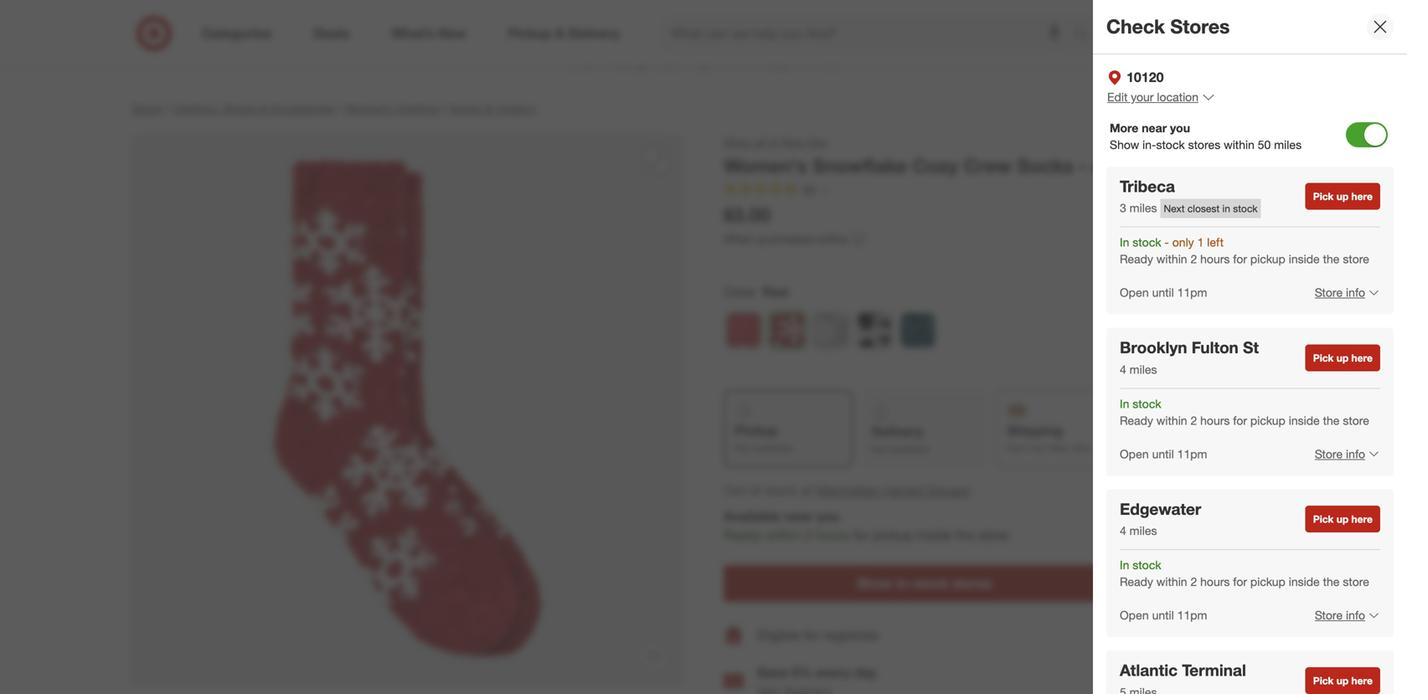 Task type: vqa. For each thing, say whether or not it's contained in the screenshot.
$11.49 link
no



Task type: describe. For each thing, give the bounding box(es) containing it.
inside inside available near you ready within 2 hours for pickup inside the store
[[917, 527, 952, 544]]

add
[[1228, 629, 1247, 642]]

snowflake
[[813, 154, 907, 178]]

pick up here button for edgewater
[[1306, 506, 1380, 533]]

open until 11pm for 3
[[1120, 285, 1207, 300]]

miles inside tribeca 3 miles next closest in stock
[[1130, 201, 1157, 215]]

tribeca 3 miles next closest in stock
[[1120, 177, 1258, 215]]

in
[[1223, 202, 1230, 215]]

68 link
[[724, 182, 832, 201]]

open for fulton
[[1120, 447, 1149, 461]]

socks & hosiery link
[[449, 101, 536, 116]]

add item
[[1228, 629, 1269, 642]]

brooklyn
[[1120, 338, 1187, 357]]

hours inside available near you ready within 2 hours for pickup inside the store
[[816, 527, 850, 544]]

open for 3
[[1120, 285, 1149, 300]]

light gray image
[[813, 313, 849, 348]]

check stores
[[1107, 15, 1230, 38]]

out
[[724, 482, 746, 499]]

pick for edgewater
[[1313, 513, 1334, 526]]

stock inside tribeca 3 miles next closest in stock
[[1233, 202, 1258, 215]]

store info for edgewater
[[1315, 608, 1365, 623]]

pick up here button for atlantic terminal
[[1306, 667, 1380, 694]]

store for tribeca
[[1315, 285, 1343, 300]]

color red
[[724, 284, 788, 300]]

show in-stock stores
[[857, 575, 992, 592]]

save
[[757, 665, 788, 681]]

within down brooklyn fulton st 4 miles
[[1157, 413, 1187, 428]]

tribeca
[[1120, 177, 1175, 196]]

store inside available near you ready within 2 hours for pickup inside the store
[[979, 527, 1009, 544]]

stock inside 'in stock - only 1 left ready within 2 hours for pickup inside the store'
[[1133, 235, 1161, 250]]

atlantic terminal
[[1120, 661, 1246, 680]]

store info for brooklyn fulton st
[[1315, 447, 1365, 461]]

next
[[1164, 202, 1185, 215]]

only
[[1172, 235, 1194, 250]]

pick for brooklyn fulton st
[[1313, 352, 1334, 364]]

when purchased online
[[724, 232, 848, 246]]

3 / from the left
[[442, 101, 446, 116]]

edgewater
[[1120, 499, 1201, 519]]

pickup inside 'in stock - only 1 left ready within 2 hours for pickup inside the store'
[[1251, 252, 1286, 266]]

show in-stock stores button
[[724, 565, 1126, 602]]

wed,
[[1048, 442, 1070, 454]]

until for fulton
[[1152, 447, 1174, 461]]

pickup
[[735, 422, 778, 439]]

add item button
[[1206, 622, 1277, 649]]

day™
[[1157, 154, 1203, 178]]

target
[[131, 101, 163, 116]]

herald
[[884, 482, 924, 499]]

stores inside more near you show in-stock stores within 50 miles
[[1188, 137, 1221, 152]]

available
[[724, 508, 781, 525]]

2 down edgewater 4 miles
[[1191, 575, 1197, 589]]

color
[[724, 284, 756, 300]]

closest
[[1188, 202, 1220, 215]]

within inside available near you ready within 2 hours for pickup inside the store
[[766, 527, 801, 544]]

in for edgewater
[[1120, 558, 1129, 573]]

in stock ready within 2 hours for pickup inside the store for edgewater
[[1120, 558, 1370, 589]]

in for tribeca
[[1120, 235, 1129, 250]]

item
[[1249, 629, 1269, 642]]

within inside 'in stock - only 1 left ready within 2 hours for pickup inside the store'
[[1157, 252, 1187, 266]]

hours up the add
[[1200, 575, 1230, 589]]

$3.00
[[724, 203, 771, 227]]

by
[[1034, 442, 1045, 454]]

ready down edgewater 4 miles
[[1120, 575, 1153, 589]]

11pm for edgewater
[[1177, 608, 1207, 623]]

accessories
[[270, 101, 334, 116]]

store info for tribeca
[[1315, 285, 1365, 300]]

5%
[[792, 665, 812, 681]]

available for delivery
[[891, 443, 930, 455]]

location
[[1157, 90, 1199, 104]]

store for edgewater
[[1315, 608, 1343, 623]]

2 / from the left
[[338, 101, 342, 116]]

out of stock at manhattan herald square
[[724, 482, 970, 499]]

black image
[[857, 313, 892, 348]]

open for 4
[[1120, 608, 1149, 623]]

target link
[[131, 101, 163, 116]]

in- inside button
[[897, 575, 913, 592]]

near for in-
[[1142, 120, 1167, 135]]

store info button for brooklyn fulton st
[[1304, 436, 1380, 473]]

not for pickup
[[735, 442, 751, 454]]

registries
[[824, 627, 879, 644]]

pick up here button for tribeca
[[1306, 183, 1380, 210]]

store info button for tribeca
[[1304, 274, 1380, 311]]

0 vertical spatial a
[[770, 135, 777, 150]]

manhattan herald square button
[[816, 481, 970, 500]]

1 & from the left
[[260, 101, 267, 116]]

edit your location
[[1107, 90, 1199, 104]]

2 inside 'in stock - only 1 left ready within 2 hours for pickup inside the store'
[[1191, 252, 1197, 266]]

info for tribeca
[[1346, 285, 1365, 300]]

shipping get it by wed, dec 13
[[1007, 422, 1105, 454]]

0 vertical spatial new
[[780, 135, 804, 150]]

check
[[1107, 15, 1165, 38]]

atlantic
[[1120, 661, 1178, 680]]

day
[[807, 135, 827, 150]]

day
[[854, 665, 877, 681]]

women's snowflake cozy crew socks - a new day™ 4-10, 1 of 5 image
[[131, 134, 684, 687]]

advertisement region
[[117, 44, 1290, 84]]

your
[[1131, 90, 1154, 104]]

4-
[[1209, 154, 1227, 178]]

clothing, shoes & accessories link
[[173, 101, 334, 116]]

women's
[[724, 154, 807, 178]]

purchased
[[757, 232, 813, 246]]

1 / from the left
[[166, 101, 170, 116]]

pick up here button for brooklyn fulton st
[[1306, 345, 1380, 371]]

4 inside brooklyn fulton st 4 miles
[[1120, 362, 1126, 377]]

pickup not available
[[735, 422, 792, 454]]

left
[[1207, 235, 1224, 250]]

brooklyn fulton st 4 miles
[[1120, 338, 1259, 377]]

at
[[801, 482, 813, 499]]

online
[[816, 232, 848, 246]]

the inside available near you ready within 2 hours for pickup inside the store
[[956, 527, 975, 544]]

pick up here for atlantic terminal
[[1313, 675, 1373, 687]]

crew
[[964, 154, 1012, 178]]

available for pickup
[[754, 442, 792, 454]]

women's clothing link
[[345, 101, 439, 116]]

target / clothing, shoes & accessories / women's clothing / socks & hosiery
[[131, 101, 536, 116]]

the inside 'in stock - only 1 left ready within 2 hours for pickup inside the store'
[[1323, 252, 1340, 266]]

up for tribeca
[[1337, 190, 1349, 203]]

pick for tribeca
[[1313, 190, 1334, 203]]

st
[[1243, 338, 1259, 357]]

when
[[724, 232, 754, 246]]

pick up here for tribeca
[[1313, 190, 1373, 203]]

1 horizontal spatial new
[[1111, 154, 1151, 178]]

- inside 'in stock - only 1 left ready within 2 hours for pickup inside the store'
[[1165, 235, 1169, 250]]



Task type: locate. For each thing, give the bounding box(es) containing it.
open up brooklyn
[[1120, 285, 1149, 300]]

info
[[1346, 285, 1365, 300], [1346, 447, 1365, 461], [1346, 608, 1365, 623]]

2 pick from the top
[[1313, 352, 1334, 364]]

ready down brooklyn
[[1120, 413, 1153, 428]]

of
[[749, 482, 761, 499]]

within down available
[[766, 527, 801, 544]]

available down 'delivery' at the right bottom of page
[[891, 443, 930, 455]]

for inside available near you ready within 2 hours for pickup inside the store
[[853, 527, 869, 544]]

not inside delivery not available
[[872, 443, 888, 455]]

11pm up edgewater
[[1177, 447, 1207, 461]]

- left only
[[1165, 235, 1169, 250]]

store info button
[[1304, 274, 1380, 311], [1304, 436, 1380, 473], [1304, 597, 1380, 634]]

1 vertical spatial store info button
[[1304, 436, 1380, 473]]

delivery
[[872, 423, 923, 440]]

1 open until 11pm from the top
[[1120, 285, 1207, 300]]

hours inside 'in stock - only 1 left ready within 2 hours for pickup inside the store'
[[1200, 252, 1230, 266]]

4 inside edgewater 4 miles
[[1120, 524, 1126, 538]]

1 in stock ready within 2 hours for pickup inside the store from the top
[[1120, 396, 1370, 428]]

show up registries
[[857, 575, 893, 592]]

0 horizontal spatial near
[[785, 508, 813, 525]]

up for brooklyn fulton st
[[1337, 352, 1349, 364]]

0 horizontal spatial socks
[[449, 101, 482, 116]]

1 vertical spatial new
[[1111, 154, 1151, 178]]

- left tribeca
[[1079, 154, 1087, 178]]

4
[[1120, 362, 1126, 377], [1120, 524, 1126, 538]]

not down pickup
[[735, 442, 751, 454]]

2 down at
[[805, 527, 812, 544]]

0 vertical spatial show
[[1110, 137, 1139, 152]]

/
[[166, 101, 170, 116], [338, 101, 342, 116], [442, 101, 446, 116]]

1 horizontal spatial -
[[1165, 235, 1169, 250]]

1 vertical spatial until
[[1152, 447, 1174, 461]]

edgewater 4 miles
[[1120, 499, 1201, 538]]

a
[[770, 135, 777, 150], [1092, 154, 1105, 178]]

dec
[[1073, 442, 1091, 454]]

2 down brooklyn fulton st 4 miles
[[1191, 413, 1197, 428]]

0 vertical spatial in
[[1120, 235, 1129, 250]]

until
[[1152, 285, 1174, 300], [1152, 447, 1174, 461], [1152, 608, 1174, 623]]

1 horizontal spatial &
[[485, 101, 493, 116]]

store inside 'in stock - only 1 left ready within 2 hours for pickup inside the store'
[[1343, 252, 1370, 266]]

2 open until 11pm from the top
[[1120, 447, 1207, 461]]

0 vertical spatial until
[[1152, 285, 1174, 300]]

red image
[[770, 313, 805, 348]]

shipping
[[1007, 422, 1063, 439]]

4 here from the top
[[1352, 675, 1373, 687]]

all
[[755, 135, 766, 150]]

in down brooklyn
[[1120, 396, 1129, 411]]

1 11pm from the top
[[1177, 285, 1207, 300]]

near inside available near you ready within 2 hours for pickup inside the store
[[785, 508, 813, 525]]

- inside shop all a new day women's snowflake cozy crew socks - a new day™ 4-10
[[1079, 154, 1087, 178]]

2 vertical spatial store info button
[[1304, 597, 1380, 634]]

for inside 'in stock - only 1 left ready within 2 hours for pickup inside the store'
[[1233, 252, 1247, 266]]

2 in from the top
[[1120, 396, 1129, 411]]

1 4 from the top
[[1120, 362, 1126, 377]]

3 in from the top
[[1120, 558, 1129, 573]]

stores inside button
[[952, 575, 992, 592]]

clothing,
[[173, 101, 220, 116]]

2 vertical spatial until
[[1152, 608, 1174, 623]]

11pm for brooklyn
[[1177, 447, 1207, 461]]

in stock ready within 2 hours for pickup inside the store for brooklyn fulton st
[[1120, 396, 1370, 428]]

1 pick from the top
[[1313, 190, 1334, 203]]

in for brooklyn
[[1120, 396, 1129, 411]]

miles inside edgewater 4 miles
[[1130, 524, 1157, 538]]

in- inside more near you show in-stock stores within 50 miles
[[1143, 137, 1156, 152]]

10
[[1227, 154, 1249, 178]]

11pm up atlantic terminal
[[1177, 608, 1207, 623]]

2 here from the top
[[1352, 352, 1373, 364]]

0 vertical spatial store info
[[1315, 285, 1365, 300]]

3 info from the top
[[1346, 608, 1365, 623]]

in down edgewater 4 miles
[[1120, 558, 1129, 573]]

hosiery
[[496, 101, 536, 116]]

available
[[754, 442, 792, 454], [891, 443, 930, 455]]

open until 11pm up edgewater
[[1120, 447, 1207, 461]]

3 until from the top
[[1152, 608, 1174, 623]]

2 4 from the top
[[1120, 524, 1126, 538]]

more near you show in-stock stores within 50 miles
[[1110, 120, 1302, 152]]

0 vertical spatial open until 11pm
[[1120, 285, 1207, 300]]

ready inside available near you ready within 2 hours for pickup inside the store
[[724, 527, 762, 544]]

new left 'day'
[[780, 135, 804, 150]]

50
[[1258, 137, 1271, 152]]

you
[[1170, 120, 1190, 135], [817, 508, 840, 525]]

until up edgewater
[[1152, 447, 1174, 461]]

you for available near you
[[817, 508, 840, 525]]

2 down only
[[1191, 252, 1197, 266]]

ready down 3
[[1120, 252, 1153, 266]]

store for brooklyn fulton st
[[1315, 447, 1343, 461]]

2 store info from the top
[[1315, 447, 1365, 461]]

1 vertical spatial info
[[1346, 447, 1365, 461]]

miles right 3
[[1130, 201, 1157, 215]]

1 horizontal spatial in-
[[1143, 137, 1156, 152]]

search button
[[1066, 15, 1107, 55]]

0 vertical spatial info
[[1346, 285, 1365, 300]]

1 store from the top
[[1315, 285, 1343, 300]]

info for edgewater
[[1346, 608, 1365, 623]]

1 horizontal spatial show
[[1110, 137, 1139, 152]]

0 horizontal spatial show
[[857, 575, 893, 592]]

search
[[1066, 27, 1107, 43]]

info for brooklyn fulton st
[[1346, 447, 1365, 461]]

available inside pickup not available
[[754, 442, 792, 454]]

here for brooklyn fulton st
[[1352, 352, 1373, 364]]

2 inside available near you ready within 2 hours for pickup inside the store
[[805, 527, 812, 544]]

3 store info from the top
[[1315, 608, 1365, 623]]

it
[[1026, 442, 1032, 454]]

3 here from the top
[[1352, 513, 1373, 526]]

miles inside brooklyn fulton st 4 miles
[[1130, 362, 1157, 377]]

show down more
[[1110, 137, 1139, 152]]

here for tribeca
[[1352, 190, 1373, 203]]

0 vertical spatial in stock ready within 2 hours for pickup inside the store
[[1120, 396, 1370, 428]]

1 vertical spatial 4
[[1120, 524, 1126, 538]]

open until 11pm
[[1120, 285, 1207, 300], [1120, 447, 1207, 461], [1120, 608, 1207, 623]]

within inside more near you show in-stock stores within 50 miles
[[1224, 137, 1255, 152]]

0 vertical spatial socks
[[449, 101, 482, 116]]

3 11pm from the top
[[1177, 608, 1207, 623]]

miles
[[1274, 137, 1302, 152], [1130, 201, 1157, 215], [1130, 362, 1157, 377], [1130, 524, 1157, 538]]

up for atlantic terminal
[[1337, 675, 1349, 687]]

1 horizontal spatial near
[[1142, 120, 1167, 135]]

miles down edgewater
[[1130, 524, 1157, 538]]

hours down 'out of stock at manhattan herald square'
[[816, 527, 850, 544]]

miles inside more near you show in-stock stores within 50 miles
[[1274, 137, 1302, 152]]

pickup
[[1251, 252, 1286, 266], [1251, 413, 1286, 428], [873, 527, 913, 544], [1251, 575, 1286, 589]]

until down only
[[1152, 285, 1174, 300]]

ready
[[1120, 252, 1153, 266], [1120, 413, 1153, 428], [724, 527, 762, 544], [1120, 575, 1153, 589]]

save 5% every day
[[757, 665, 877, 681]]

1
[[1197, 235, 1204, 250]]

2 & from the left
[[485, 101, 493, 116]]

1 vertical spatial in stock ready within 2 hours for pickup inside the store
[[1120, 558, 1370, 589]]

1 vertical spatial show
[[857, 575, 893, 592]]

0 horizontal spatial you
[[817, 508, 840, 525]]

you down 'out of stock at manhattan herald square'
[[817, 508, 840, 525]]

ready inside 'in stock - only 1 left ready within 2 hours for pickup inside the store'
[[1120, 252, 1153, 266]]

eligible for registries
[[757, 627, 879, 644]]

2 store info button from the top
[[1304, 436, 1380, 473]]

open until 11pm for 4
[[1120, 608, 1207, 623]]

shoes
[[223, 101, 256, 116]]

new down more
[[1111, 154, 1151, 178]]

2 in stock ready within 2 hours for pickup inside the store from the top
[[1120, 558, 1370, 589]]

4 pick up here from the top
[[1313, 675, 1373, 687]]

shop
[[724, 135, 752, 150]]

in down 3
[[1120, 235, 1129, 250]]

1 info from the top
[[1346, 285, 1365, 300]]

4 pick up here button from the top
[[1306, 667, 1380, 694]]

available inside delivery not available
[[891, 443, 930, 455]]

near right more
[[1142, 120, 1167, 135]]

4 down brooklyn
[[1120, 362, 1126, 377]]

1 vertical spatial open
[[1120, 447, 1149, 461]]

stores
[[1170, 15, 1230, 38]]

edit your location button
[[1107, 88, 1216, 106]]

you down the location
[[1170, 120, 1190, 135]]

0 vertical spatial in-
[[1143, 137, 1156, 152]]

1 vertical spatial 11pm
[[1177, 447, 1207, 461]]

1 in from the top
[[1120, 235, 1129, 250]]

2 11pm from the top
[[1177, 447, 1207, 461]]

1 vertical spatial a
[[1092, 154, 1105, 178]]

near down at
[[785, 508, 813, 525]]

0 horizontal spatial in-
[[897, 575, 913, 592]]

1 until from the top
[[1152, 285, 1174, 300]]

1 pick up here from the top
[[1313, 190, 1373, 203]]

show inside more near you show in-stock stores within 50 miles
[[1110, 137, 1139, 152]]

1 vertical spatial -
[[1165, 235, 1169, 250]]

2 pick up here button from the top
[[1306, 345, 1380, 371]]

here for atlantic terminal
[[1352, 675, 1373, 687]]

open right 13
[[1120, 447, 1149, 461]]

0 vertical spatial 4
[[1120, 362, 1126, 377]]

1 vertical spatial store info
[[1315, 447, 1365, 461]]

get
[[1007, 442, 1023, 454]]

0 horizontal spatial &
[[260, 101, 267, 116]]

1 vertical spatial stores
[[952, 575, 992, 592]]

1 horizontal spatial stores
[[1188, 137, 1221, 152]]

within
[[1224, 137, 1255, 152], [1157, 252, 1187, 266], [1157, 413, 1187, 428], [766, 527, 801, 544], [1157, 575, 1187, 589]]

red
[[763, 284, 788, 300]]

0 horizontal spatial a
[[770, 135, 777, 150]]

you inside available near you ready within 2 hours for pickup inside the store
[[817, 508, 840, 525]]

stores
[[1188, 137, 1221, 152], [952, 575, 992, 592]]

new
[[780, 135, 804, 150], [1111, 154, 1151, 178]]

0 vertical spatial stores
[[1188, 137, 1221, 152]]

0 vertical spatial -
[[1079, 154, 1087, 178]]

0 horizontal spatial available
[[754, 442, 792, 454]]

2 horizontal spatial /
[[442, 101, 446, 116]]

3 store info button from the top
[[1304, 597, 1380, 634]]

within down only
[[1157, 252, 1187, 266]]

1 store info from the top
[[1315, 285, 1365, 300]]

0 vertical spatial you
[[1170, 120, 1190, 135]]

1 vertical spatial open until 11pm
[[1120, 447, 1207, 461]]

11pm for tribeca
[[1177, 285, 1207, 300]]

every
[[816, 665, 850, 681]]

a right all
[[770, 135, 777, 150]]

until for 4
[[1152, 608, 1174, 623]]

1 horizontal spatial socks
[[1017, 154, 1073, 178]]

open
[[1120, 285, 1149, 300], [1120, 447, 1149, 461], [1120, 608, 1149, 623]]

2 until from the top
[[1152, 447, 1174, 461]]

1 vertical spatial in
[[1120, 396, 1129, 411]]

cozy
[[913, 154, 958, 178]]

0 horizontal spatial -
[[1079, 154, 1087, 178]]

fulton
[[1192, 338, 1239, 357]]

terminal
[[1182, 661, 1246, 680]]

1 open from the top
[[1120, 285, 1149, 300]]

2 up from the top
[[1337, 352, 1349, 364]]

1 here from the top
[[1352, 190, 1373, 203]]

more
[[1110, 120, 1139, 135]]

eligible
[[757, 627, 800, 644]]

in stock ready within 2 hours for pickup inside the store up add item button
[[1120, 558, 1370, 589]]

in stock ready within 2 hours for pickup inside the store down st
[[1120, 396, 1370, 428]]

1 horizontal spatial not
[[872, 443, 888, 455]]

socks inside shop all a new day women's snowflake cozy crew socks - a new day™ 4-10
[[1017, 154, 1073, 178]]

1 vertical spatial socks
[[1017, 154, 1073, 178]]

emerald green image
[[900, 313, 936, 348]]

2 open from the top
[[1120, 447, 1149, 461]]

2 vertical spatial 11pm
[[1177, 608, 1207, 623]]

women's
[[345, 101, 392, 116]]

clothing
[[395, 101, 439, 116]]

store info button for edgewater
[[1304, 597, 1380, 634]]

up for edgewater
[[1337, 513, 1349, 526]]

in inside 'in stock - only 1 left ready within 2 hours for pickup inside the store'
[[1120, 235, 1129, 250]]

pick for atlantic terminal
[[1313, 675, 1334, 687]]

1 vertical spatial store
[[1315, 447, 1343, 461]]

inside
[[1289, 252, 1320, 266], [1289, 413, 1320, 428], [917, 527, 952, 544], [1289, 575, 1320, 589]]

store info
[[1315, 285, 1365, 300], [1315, 447, 1365, 461], [1315, 608, 1365, 623]]

0 vertical spatial near
[[1142, 120, 1167, 135]]

3 pick up here button from the top
[[1306, 506, 1380, 533]]

pick up here button
[[1306, 183, 1380, 210], [1306, 345, 1380, 371], [1306, 506, 1380, 533], [1306, 667, 1380, 694]]

show
[[1110, 137, 1139, 152], [857, 575, 893, 592]]

/ right clothing
[[442, 101, 446, 116]]

3
[[1120, 201, 1126, 215]]

here for edgewater
[[1352, 513, 1373, 526]]

miles right 50
[[1274, 137, 1302, 152]]

1 vertical spatial you
[[817, 508, 840, 525]]

2 info from the top
[[1346, 447, 1365, 461]]

/ left 'women's'
[[338, 101, 342, 116]]

13
[[1094, 442, 1105, 454]]

0 horizontal spatial /
[[166, 101, 170, 116]]

inside inside 'in stock - only 1 left ready within 2 hours for pickup inside the store'
[[1289, 252, 1320, 266]]

3 open from the top
[[1120, 608, 1149, 623]]

open until 11pm down only
[[1120, 285, 1207, 300]]

manhattan
[[816, 482, 880, 499]]

2 vertical spatial store
[[1315, 608, 1343, 623]]

0 vertical spatial store
[[1315, 285, 1343, 300]]

near inside more near you show in-stock stores within 50 miles
[[1142, 120, 1167, 135]]

What can we help you find? suggestions appear below search field
[[661, 15, 1078, 52]]

1 vertical spatial in-
[[897, 575, 913, 592]]

you for more near you
[[1170, 120, 1190, 135]]

2 vertical spatial open until 11pm
[[1120, 608, 1207, 623]]

68
[[802, 182, 815, 197]]

1 store info button from the top
[[1304, 274, 1380, 311]]

3 open until 11pm from the top
[[1120, 608, 1207, 623]]

edit
[[1107, 90, 1128, 104]]

available near you ready within 2 hours for pickup inside the store
[[724, 508, 1009, 544]]

0 horizontal spatial new
[[780, 135, 804, 150]]

in- down available near you ready within 2 hours for pickup inside the store on the bottom of page
[[897, 575, 913, 592]]

pickup inside available near you ready within 2 hours for pickup inside the store
[[873, 527, 913, 544]]

3 pick from the top
[[1313, 513, 1334, 526]]

2 vertical spatial info
[[1346, 608, 1365, 623]]

4 up from the top
[[1337, 675, 1349, 687]]

pick up here for brooklyn fulton st
[[1313, 352, 1373, 364]]

shop all a new day women's snowflake cozy crew socks - a new day™ 4-10
[[724, 135, 1249, 178]]

& right shoes
[[260, 101, 267, 116]]

pink image
[[726, 313, 761, 348]]

you inside more near you show in-stock stores within 50 miles
[[1170, 120, 1190, 135]]

open until 11pm up 'atlantic'
[[1120, 608, 1207, 623]]

1 vertical spatial near
[[785, 508, 813, 525]]

until for 3
[[1152, 285, 1174, 300]]

in- up tribeca
[[1143, 137, 1156, 152]]

11pm down 1
[[1177, 285, 1207, 300]]

hours down brooklyn fulton st 4 miles
[[1200, 413, 1230, 428]]

stock inside more near you show in-stock stores within 50 miles
[[1156, 137, 1185, 152]]

within up 10
[[1224, 137, 1255, 152]]

0 horizontal spatial stores
[[952, 575, 992, 592]]

2 vertical spatial open
[[1120, 608, 1149, 623]]

1 horizontal spatial you
[[1170, 120, 1190, 135]]

until up 'atlantic'
[[1152, 608, 1174, 623]]

0 vertical spatial open
[[1120, 285, 1149, 300]]

2 pick up here from the top
[[1313, 352, 1373, 364]]

/ right target
[[166, 101, 170, 116]]

4 down edgewater
[[1120, 524, 1126, 538]]

1 pick up here button from the top
[[1306, 183, 1380, 210]]

2 vertical spatial store info
[[1315, 608, 1365, 623]]

3 pick up here from the top
[[1313, 513, 1373, 526]]

in stock - only 1 left ready within 2 hours for pickup inside the store
[[1120, 235, 1370, 266]]

square
[[927, 482, 970, 499]]

0 vertical spatial store info button
[[1304, 274, 1380, 311]]

2 vertical spatial in
[[1120, 558, 1129, 573]]

10120
[[1127, 69, 1164, 85]]

1 horizontal spatial a
[[1092, 154, 1105, 178]]

a left tribeca
[[1092, 154, 1105, 178]]

3 up from the top
[[1337, 513, 1349, 526]]

2
[[1191, 252, 1197, 266], [1191, 413, 1197, 428], [805, 527, 812, 544], [1191, 575, 1197, 589]]

not for delivery
[[872, 443, 888, 455]]

in-
[[1143, 137, 1156, 152], [897, 575, 913, 592]]

open up 'atlantic'
[[1120, 608, 1149, 623]]

store
[[1343, 252, 1370, 266], [1343, 413, 1370, 428], [979, 527, 1009, 544], [1343, 575, 1370, 589]]

stock
[[1156, 137, 1185, 152], [1233, 202, 1258, 215], [1133, 235, 1161, 250], [1133, 396, 1161, 411], [765, 482, 797, 499], [1133, 558, 1161, 573], [913, 575, 949, 592]]

0 horizontal spatial not
[[735, 442, 751, 454]]

socks right clothing
[[449, 101, 482, 116]]

hours down left
[[1200, 252, 1230, 266]]

1 horizontal spatial available
[[891, 443, 930, 455]]

4 pick from the top
[[1313, 675, 1334, 687]]

socks right the crew at the right top of the page
[[1017, 154, 1073, 178]]

3 store from the top
[[1315, 608, 1343, 623]]

ready down available
[[724, 527, 762, 544]]

0 vertical spatial 11pm
[[1177, 285, 1207, 300]]

not inside pickup not available
[[735, 442, 751, 454]]

check stores dialog
[[1093, 0, 1407, 694]]

within down edgewater 4 miles
[[1157, 575, 1187, 589]]

near for within
[[785, 508, 813, 525]]

socks
[[449, 101, 482, 116], [1017, 154, 1073, 178]]

pick up here for edgewater
[[1313, 513, 1373, 526]]

-
[[1079, 154, 1087, 178], [1165, 235, 1169, 250]]

& left hosiery
[[485, 101, 493, 116]]

open until 11pm for fulton
[[1120, 447, 1207, 461]]

miles down brooklyn
[[1130, 362, 1157, 377]]

delivery not available
[[872, 423, 930, 455]]

not down 'delivery' at the right bottom of page
[[872, 443, 888, 455]]

2 store from the top
[[1315, 447, 1343, 461]]

stock inside button
[[913, 575, 949, 592]]

show inside button
[[857, 575, 893, 592]]

1 horizontal spatial /
[[338, 101, 342, 116]]

available down pickup
[[754, 442, 792, 454]]

1 up from the top
[[1337, 190, 1349, 203]]



